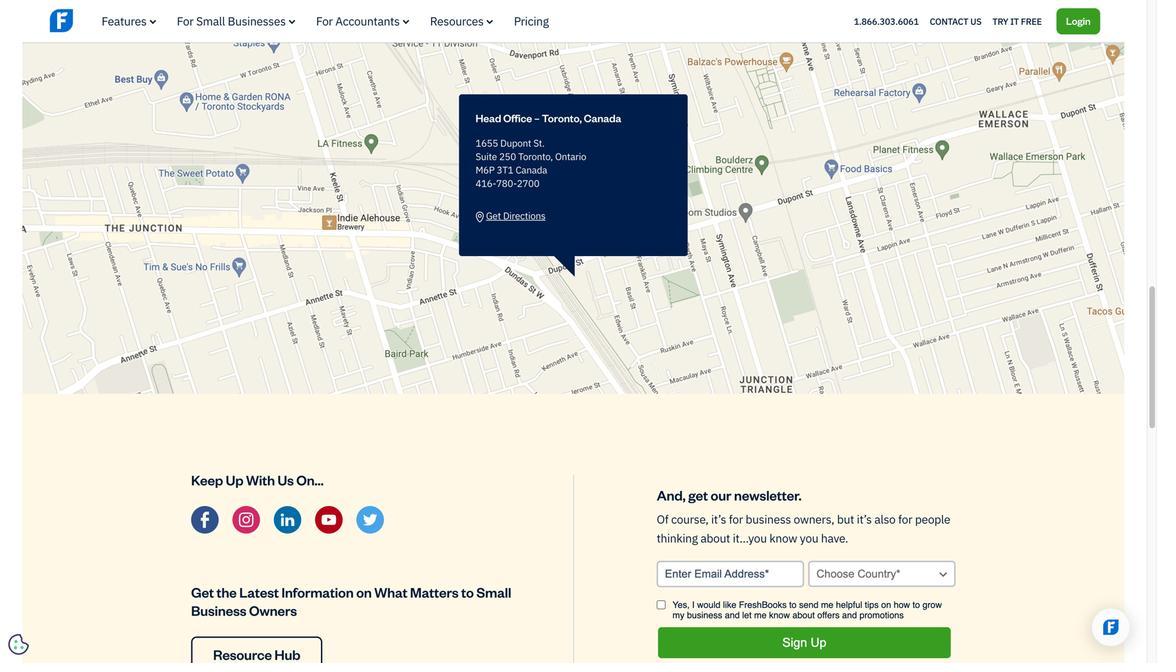 Task type: vqa. For each thing, say whether or not it's contained in the screenshot.
the leftmost US
yes



Task type: locate. For each thing, give the bounding box(es) containing it.
get
[[486, 209, 501, 222], [191, 583, 214, 601]]

also
[[874, 512, 896, 527]]

1 for from the left
[[177, 13, 194, 29]]

0 vertical spatial canada
[[584, 111, 621, 125]]

linkedin image
[[274, 506, 301, 534]]

2 for from the left
[[316, 13, 333, 29]]

1 horizontal spatial us
[[970, 15, 982, 27]]

canada up 2700
[[516, 164, 547, 176]]

3t1
[[497, 164, 513, 176]]

for small businesses
[[177, 13, 286, 29]]

for up it…you
[[729, 512, 743, 527]]

directions
[[503, 209, 546, 222]]

0 horizontal spatial canada
[[516, 164, 547, 176]]

for
[[177, 13, 194, 29], [316, 13, 333, 29]]

get inside the get the latest information on what matters to small business owners
[[191, 583, 214, 601]]

canada up ontario
[[584, 111, 621, 125]]

free
[[1021, 15, 1042, 27]]

small
[[196, 13, 225, 29], [476, 583, 511, 601]]

toronto, inside '1655 dupont st. suite 250 toronto, ontario m6p 3t1 canada 416-780-2700'
[[518, 150, 553, 163]]

1 vertical spatial us
[[278, 471, 294, 489]]

get for get the latest information on what matters to small business owners
[[191, 583, 214, 601]]

on
[[356, 583, 372, 601]]

us left try
[[970, 15, 982, 27]]

it's up about
[[711, 512, 726, 527]]

contact us link
[[930, 12, 982, 30]]

0 horizontal spatial for
[[177, 13, 194, 29]]

1 horizontal spatial for
[[316, 13, 333, 29]]

to
[[461, 583, 474, 601]]

what
[[374, 583, 407, 601]]

st.
[[533, 137, 545, 149]]

and, get our newsletter.
[[657, 486, 802, 504]]

2 it's from the left
[[857, 512, 872, 527]]

head
[[476, 111, 501, 125]]

contact us
[[930, 15, 982, 27]]

get directions
[[486, 209, 546, 222]]

small right to
[[476, 583, 511, 601]]

0 horizontal spatial get
[[191, 583, 214, 601]]

0 horizontal spatial it's
[[711, 512, 726, 527]]

business
[[191, 602, 246, 620]]

1 vertical spatial toronto,
[[518, 150, 553, 163]]

pricing
[[514, 13, 549, 29]]

for
[[729, 512, 743, 527], [898, 512, 912, 527]]

us left on…
[[278, 471, 294, 489]]

0 vertical spatial get
[[486, 209, 501, 222]]

try it free link
[[993, 12, 1042, 30]]

ontario
[[555, 150, 586, 163]]

for accountants link
[[316, 13, 409, 29]]

1 it's from the left
[[711, 512, 726, 527]]

about
[[701, 531, 730, 546]]

with
[[246, 471, 275, 489]]

it's right but at the right of the page
[[857, 512, 872, 527]]

login
[[1066, 14, 1091, 27]]

suite
[[476, 150, 497, 163]]

0 horizontal spatial small
[[196, 13, 225, 29]]

dupont
[[500, 137, 531, 149]]

1 vertical spatial get
[[191, 583, 214, 601]]

for left the accountants
[[316, 13, 333, 29]]

toronto,
[[542, 111, 582, 125], [518, 150, 553, 163]]

application
[[1075, 592, 1147, 663]]

1 horizontal spatial for
[[898, 512, 912, 527]]

small inside the get the latest information on what matters to small business owners
[[476, 583, 511, 601]]

owners,
[[794, 512, 834, 527]]

1 vertical spatial canada
[[516, 164, 547, 176]]

1.866.303.6061 link
[[854, 15, 919, 27]]

it
[[1010, 15, 1019, 27]]

us
[[970, 15, 982, 27], [278, 471, 294, 489]]

1 horizontal spatial canada
[[584, 111, 621, 125]]

of
[[657, 512, 669, 527]]

1 vertical spatial small
[[476, 583, 511, 601]]

1 horizontal spatial small
[[476, 583, 511, 601]]

get left "the" at the bottom left
[[191, 583, 214, 601]]

business
[[746, 512, 791, 527]]

on…
[[296, 471, 324, 489]]

cookie preferences image
[[8, 634, 29, 655]]

facebook image
[[191, 506, 219, 534]]

0 horizontal spatial for
[[729, 512, 743, 527]]

canada
[[584, 111, 621, 125], [516, 164, 547, 176]]

latest
[[239, 583, 279, 601]]

small left businesses
[[196, 13, 225, 29]]

toronto, down st.
[[518, 150, 553, 163]]

newsletter.
[[734, 486, 802, 504]]

1 horizontal spatial get
[[486, 209, 501, 222]]

1.866.303.6061
[[854, 15, 919, 27]]

get right map pin image
[[486, 209, 501, 222]]

toronto, right –
[[542, 111, 582, 125]]

for right features link
[[177, 13, 194, 29]]

it's
[[711, 512, 726, 527], [857, 512, 872, 527]]

1 horizontal spatial it's
[[857, 512, 872, 527]]

but
[[837, 512, 854, 527]]

thinking
[[657, 531, 698, 546]]

for for for accountants
[[316, 13, 333, 29]]

accountants
[[335, 13, 400, 29]]

get
[[688, 486, 708, 504]]

youtube image
[[315, 506, 343, 534]]

owners
[[249, 602, 297, 620]]

people
[[915, 512, 950, 527]]

freshbooks logo image
[[50, 7, 157, 34]]

1655 dupont st. suite 250 toronto, ontario m6p 3t1 canada 416-780-2700
[[476, 137, 586, 190]]

for right also
[[898, 512, 912, 527]]

250
[[499, 150, 516, 163]]

–
[[534, 111, 540, 125]]

have.
[[821, 531, 848, 546]]



Task type: describe. For each thing, give the bounding box(es) containing it.
0 vertical spatial small
[[196, 13, 225, 29]]

0 horizontal spatial us
[[278, 471, 294, 489]]

keep up with us on…
[[191, 471, 324, 489]]

m6p
[[476, 164, 495, 176]]

780-
[[496, 177, 517, 190]]

instagram image
[[232, 506, 260, 534]]

1 for from the left
[[729, 512, 743, 527]]

map pin image
[[476, 210, 484, 224]]

login link
[[1056, 8, 1100, 34]]

features
[[102, 13, 147, 29]]

information
[[281, 583, 354, 601]]

features link
[[102, 13, 156, 29]]

head office – toronto, canada
[[476, 111, 621, 125]]

for accountants
[[316, 13, 400, 29]]

the
[[217, 583, 237, 601]]

contact
[[930, 15, 968, 27]]

of course, it's for business owners, but it's also for people thinking about it…you know you have.
[[657, 512, 950, 546]]

and,
[[657, 486, 686, 504]]

twitter image
[[356, 506, 384, 534]]

our
[[711, 486, 731, 504]]

cookie consent banner dialog
[[10, 494, 217, 653]]

2700
[[517, 177, 539, 190]]

you
[[800, 531, 818, 546]]

office
[[503, 111, 532, 125]]

resources
[[430, 13, 484, 29]]

416-
[[476, 177, 496, 190]]

for for for small businesses
[[177, 13, 194, 29]]

try it free
[[993, 15, 1042, 27]]

it…you
[[733, 531, 767, 546]]

canada inside '1655 dupont st. suite 250 toronto, ontario m6p 3t1 canada 416-780-2700'
[[516, 164, 547, 176]]

0 vertical spatial toronto,
[[542, 111, 582, 125]]

try
[[993, 15, 1008, 27]]

get for get directions
[[486, 209, 501, 222]]

get directions link
[[476, 207, 671, 226]]

1655
[[476, 137, 498, 149]]

get the latest information on what matters to small business owners
[[191, 583, 511, 620]]

businesses
[[228, 13, 286, 29]]

2 for from the left
[[898, 512, 912, 527]]

for small businesses link
[[177, 13, 295, 29]]

pricing link
[[514, 13, 549, 29]]

up
[[226, 471, 243, 489]]

matters
[[410, 583, 459, 601]]

course,
[[671, 512, 709, 527]]

0 vertical spatial us
[[970, 15, 982, 27]]

keep
[[191, 471, 223, 489]]

resources link
[[430, 13, 493, 29]]

know
[[770, 531, 797, 546]]



